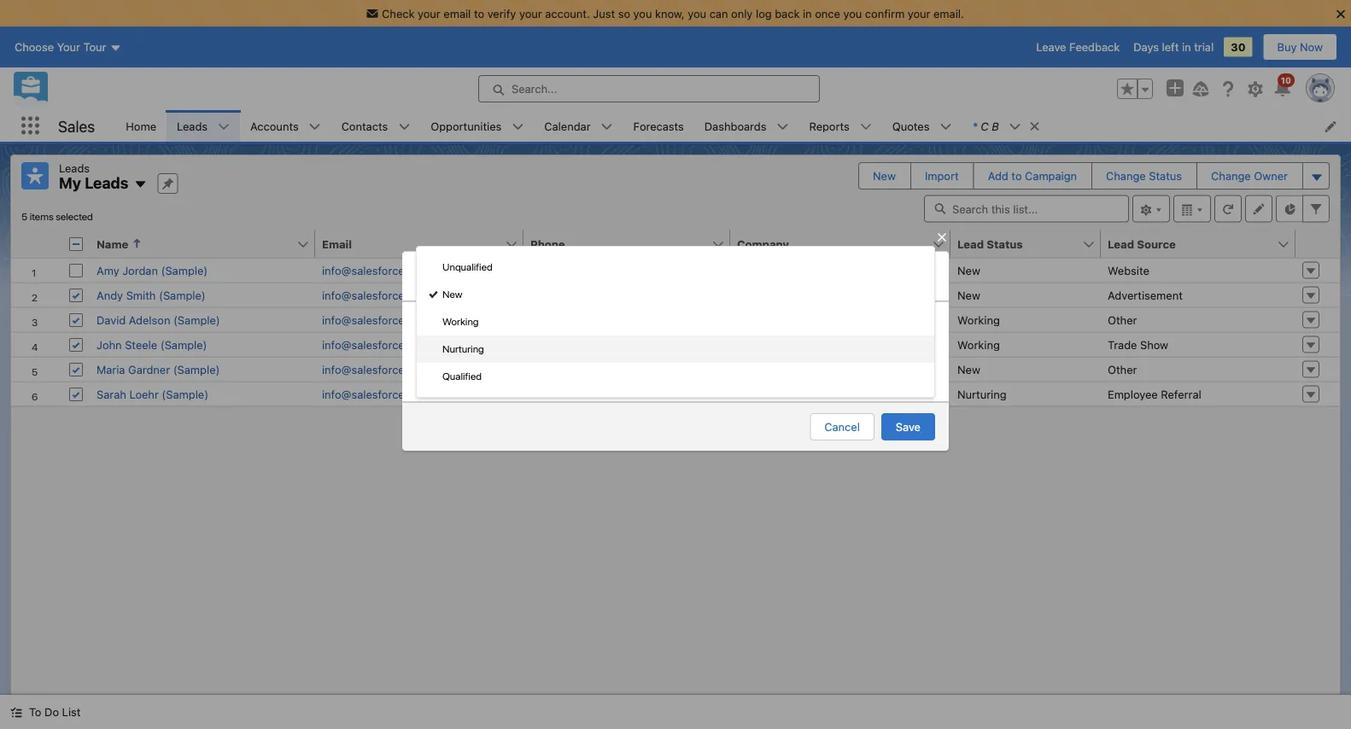 Task type: describe. For each thing, give the bounding box(es) containing it.
quotes list item
[[882, 110, 963, 142]]

can
[[710, 7, 728, 20]]

owner
[[1255, 170, 1289, 182]]

employee referral
[[1108, 388, 1202, 401]]

maria gardner (sample)
[[97, 363, 220, 376]]

0 horizontal spatial change status
[[423, 347, 499, 360]]

name element
[[90, 230, 326, 258]]

leads inside leads link
[[177, 120, 208, 132]]

amy jordan (sample) link
[[97, 264, 208, 277]]

search...
[[512, 83, 558, 95]]

phone button
[[524, 230, 712, 258]]

5 for 5 leads selected
[[416, 316, 423, 328]]

accounts list item
[[240, 110, 331, 142]]

item number image
[[11, 230, 62, 258]]

david
[[97, 314, 126, 326]]

30
[[1231, 41, 1246, 53]]

(sample) for maria gardner (sample)
[[173, 363, 220, 376]]

c
[[981, 120, 989, 132]]

company button
[[731, 230, 932, 258]]

gardner
[[128, 363, 170, 376]]

cancel
[[825, 421, 860, 433]]

john steele (sample) link
[[97, 338, 207, 351]]

inc. for medlife, inc.
[[785, 388, 804, 401]]

working for john steele (sample)
[[958, 338, 1000, 351]]

import
[[925, 170, 959, 182]]

john steele (sample)
[[97, 338, 207, 351]]

lead for lead source
[[1108, 238, 1135, 250]]

b
[[992, 120, 999, 132]]

item number element
[[11, 230, 62, 258]]

trial
[[1195, 41, 1214, 53]]

andy
[[97, 289, 123, 302]]

(sample) for sarah loehr (sample)
[[162, 388, 209, 401]]

to
[[29, 706, 41, 719]]

forecasts
[[634, 120, 684, 132]]

my leads status
[[21, 211, 93, 223]]

1 info@salesforce.com from the top
[[322, 264, 430, 277]]

new button
[[860, 163, 910, 189]]

new inside button
[[873, 170, 896, 182]]

other for new
[[1108, 363, 1138, 376]]

add to campaign
[[988, 170, 1078, 182]]

dashboards
[[705, 120, 767, 132]]

working for david adelson (sample)
[[958, 314, 1000, 326]]

reports link
[[799, 110, 860, 142]]

check
[[382, 7, 415, 20]]

lead source
[[1108, 238, 1176, 250]]

leads right 'my'
[[85, 174, 129, 192]]

calendar list item
[[534, 110, 623, 142]]

days
[[1134, 41, 1159, 53]]

now
[[1301, 41, 1324, 53]]

3 info@salesforce.com from the top
[[322, 314, 430, 326]]

accounts link
[[240, 110, 309, 142]]

leads link
[[167, 110, 218, 142]]

cell for david adelson (sample)
[[524, 307, 731, 332]]

2 info@salesforce.com link from the top
[[322, 289, 430, 302]]

6 info@salesforce.com from the top
[[322, 388, 430, 401]]

left
[[1163, 41, 1179, 53]]

Search My Leads list view. search field
[[925, 195, 1130, 223]]

david adelson (sample)
[[97, 314, 220, 326]]

email
[[322, 238, 352, 250]]

change for change status button on the right
[[1107, 170, 1146, 182]]

trade
[[1108, 338, 1138, 351]]

to do list
[[29, 706, 81, 719]]

feedback
[[1070, 41, 1120, 53]]

john
[[97, 338, 122, 351]]

leave feedback link
[[1037, 41, 1120, 53]]

save button
[[882, 413, 936, 441]]

adelson
[[129, 314, 170, 326]]

2 your from the left
[[519, 7, 542, 20]]

medlife,
[[737, 388, 782, 401]]

(sample) for andy smith (sample)
[[159, 289, 206, 302]]

david adelson (sample) link
[[97, 314, 220, 326]]

working link
[[417, 308, 935, 336]]

leads
[[426, 316, 456, 328]]

medlife, inc. link
[[737, 388, 804, 401]]

amy
[[97, 264, 119, 277]]

medlife, inc.
[[737, 388, 804, 401]]

click to dial disabled image for 3c
[[531, 363, 636, 376]]

0 vertical spatial in
[[803, 7, 812, 20]]

just
[[593, 7, 615, 20]]

calendar
[[545, 120, 591, 132]]

steele
[[125, 338, 157, 351]]

leads down sales
[[59, 161, 90, 174]]

source
[[1138, 238, 1176, 250]]

1 your from the left
[[418, 7, 441, 20]]

email
[[444, 7, 471, 20]]

phone element
[[524, 230, 741, 258]]

reports list item
[[799, 110, 882, 142]]

employee
[[1108, 388, 1158, 401]]

items
[[30, 211, 54, 223]]

4 info@salesforce.com from the top
[[322, 338, 430, 351]]

cell for andy smith (sample)
[[524, 282, 731, 307]]

leave
[[1037, 41, 1067, 53]]

lead source button
[[1101, 230, 1277, 258]]

4 info@salesforce.com link from the top
[[322, 338, 430, 351]]

smith
[[126, 289, 156, 302]]

* for * c b
[[973, 120, 978, 132]]

referral
[[1162, 388, 1202, 401]]

dashboards list item
[[694, 110, 799, 142]]

new link
[[417, 281, 935, 308]]

status for lead status button
[[987, 238, 1023, 250]]

log
[[756, 7, 772, 20]]

calendar link
[[534, 110, 601, 142]]

my leads
[[59, 174, 129, 192]]

campaign
[[1025, 170, 1078, 182]]

list containing home
[[116, 110, 1352, 142]]

website
[[1108, 264, 1150, 277]]

new inside popup button
[[429, 369, 452, 382]]

my leads grid
[[11, 230, 1341, 407]]

account.
[[545, 7, 590, 20]]

jordan
[[122, 264, 158, 277]]

none search field inside the my leads|leads|list view element
[[925, 195, 1130, 223]]

selected for 5 items selected
[[56, 211, 93, 223]]

other for working
[[1108, 314, 1138, 326]]

3 you from the left
[[844, 7, 862, 20]]

amy jordan (sample)
[[97, 264, 208, 277]]

forecasts link
[[623, 110, 694, 142]]

opportunities list item
[[421, 110, 534, 142]]

name button
[[90, 230, 297, 258]]

lead status
[[958, 238, 1023, 250]]

click to dial disabled image for biglife
[[531, 338, 636, 351]]

0 horizontal spatial nurturing
[[443, 343, 484, 355]]

text default image
[[10, 707, 22, 719]]

3 your from the left
[[908, 7, 931, 20]]

2 vertical spatial status
[[466, 347, 499, 360]]

search... button
[[479, 75, 820, 103]]

5 for 5 items selected
[[21, 211, 27, 223]]

lead status button
[[951, 230, 1083, 258]]

email.
[[934, 7, 965, 20]]

(sample) for david adelson (sample)
[[173, 314, 220, 326]]

5 items selected
[[21, 211, 93, 223]]



Task type: vqa. For each thing, say whether or not it's contained in the screenshot.
2nd info@salesforce.com from the bottom
yes



Task type: locate. For each thing, give the bounding box(es) containing it.
1 vertical spatial to
[[1012, 170, 1022, 182]]

1 horizontal spatial 5
[[416, 316, 423, 328]]

action image
[[1296, 230, 1341, 258]]

biglife
[[737, 338, 773, 351]]

* c b
[[973, 120, 999, 132]]

3c
[[737, 363, 752, 376]]

contacts link
[[331, 110, 398, 142]]

email element
[[315, 230, 534, 258]]

2 horizontal spatial change
[[1212, 170, 1252, 182]]

list
[[116, 110, 1352, 142]]

quotes
[[893, 120, 930, 132]]

in
[[803, 7, 812, 20], [1183, 41, 1192, 53]]

trade show
[[1108, 338, 1169, 351]]

confirm
[[865, 7, 905, 20]]

3 click to dial disabled image from the top
[[531, 388, 636, 401]]

so
[[618, 7, 631, 20]]

change status button
[[1093, 163, 1196, 189]]

your left email
[[418, 7, 441, 20]]

text default image
[[1029, 121, 1041, 132]]

inc. down systems
[[785, 388, 804, 401]]

* for *
[[416, 347, 421, 360]]

name
[[97, 238, 128, 250]]

0 horizontal spatial you
[[634, 7, 652, 20]]

change status up list view controls image
[[1107, 170, 1183, 182]]

selected right items in the top of the page
[[56, 211, 93, 223]]

(sample) up david adelson (sample) link
[[159, 289, 206, 302]]

cell down phone "element"
[[524, 282, 731, 307]]

list
[[62, 706, 81, 719]]

(sample)
[[161, 264, 208, 277], [159, 289, 206, 302], [173, 314, 220, 326], [160, 338, 207, 351], [173, 363, 220, 376], [162, 388, 209, 401]]

change status
[[1107, 170, 1183, 182], [423, 347, 499, 360]]

0 horizontal spatial *
[[416, 347, 421, 360]]

select list display image
[[1174, 195, 1212, 223]]

cell down 5 items selected
[[62, 230, 90, 258]]

company element
[[731, 230, 961, 258]]

your right verify
[[519, 7, 542, 20]]

selected right 'leads'
[[459, 316, 506, 328]]

in right left
[[1183, 41, 1192, 53]]

once
[[815, 7, 841, 20]]

leads list item
[[167, 110, 240, 142]]

leave feedback
[[1037, 41, 1120, 53]]

to right email
[[474, 7, 485, 20]]

(sample) right gardner
[[173, 363, 220, 376]]

1 horizontal spatial status
[[987, 238, 1023, 250]]

1 info@salesforce.com link from the top
[[322, 264, 430, 277]]

2 vertical spatial click to dial disabled image
[[531, 388, 636, 401]]

*
[[973, 120, 978, 132], [416, 347, 421, 360]]

selected
[[56, 211, 93, 223], [459, 316, 506, 328]]

my
[[59, 174, 81, 192]]

lead for lead status
[[958, 238, 984, 250]]

* down "5 leads selected"
[[416, 347, 421, 360]]

group
[[1118, 79, 1154, 99]]

0 vertical spatial change status
[[1107, 170, 1183, 182]]

change owner button
[[1198, 163, 1302, 189]]

qualified link
[[417, 363, 935, 390]]

lead up website
[[1108, 238, 1135, 250]]

other up trade
[[1108, 314, 1138, 326]]

0 vertical spatial selected
[[56, 211, 93, 223]]

status down the search my leads list view. search field
[[987, 238, 1023, 250]]

buy now button
[[1263, 33, 1338, 61]]

0 horizontal spatial change
[[423, 347, 463, 360]]

0 vertical spatial other
[[1108, 314, 1138, 326]]

1 click to dial disabled image from the top
[[531, 338, 636, 351]]

cell
[[62, 230, 90, 258], [524, 282, 731, 307], [524, 307, 731, 332]]

(sample) right adelson
[[173, 314, 220, 326]]

1 vertical spatial click to dial disabled image
[[531, 363, 636, 376]]

1 vertical spatial status
[[987, 238, 1023, 250]]

1 horizontal spatial to
[[1012, 170, 1022, 182]]

0 vertical spatial click to dial disabled image
[[531, 338, 636, 351]]

nurturing inside my leads grid
[[958, 388, 1007, 401]]

0 vertical spatial inc.
[[776, 338, 795, 351]]

1 vertical spatial *
[[416, 347, 421, 360]]

(sample) for amy jordan (sample)
[[161, 264, 208, 277]]

nurturing
[[443, 343, 484, 355], [958, 388, 1007, 401]]

leads right home link
[[177, 120, 208, 132]]

0 horizontal spatial status
[[466, 347, 499, 360]]

change for change owner button
[[1212, 170, 1252, 182]]

0 vertical spatial status
[[1150, 170, 1183, 182]]

1 you from the left
[[634, 7, 652, 20]]

show
[[1141, 338, 1169, 351]]

add to campaign button
[[975, 163, 1091, 189]]

phone
[[531, 238, 565, 250]]

5 leads selected
[[416, 316, 506, 328]]

biglife inc. link
[[737, 338, 795, 351]]

in right back
[[803, 7, 812, 20]]

dashboards link
[[694, 110, 777, 142]]

my leads|leads|list view element
[[10, 155, 1342, 696]]

qualified
[[443, 370, 482, 382]]

5 info@salesforce.com link from the top
[[322, 363, 430, 376]]

inc. for biglife inc.
[[776, 338, 795, 351]]

your left the email.
[[908, 7, 931, 20]]

0 horizontal spatial in
[[803, 7, 812, 20]]

list view controls image
[[1133, 195, 1171, 223]]

your
[[418, 7, 441, 20], [519, 7, 542, 20], [908, 7, 931, 20]]

cell up nurturing link
[[524, 307, 731, 332]]

0 vertical spatial nurturing
[[443, 343, 484, 355]]

1 vertical spatial selected
[[459, 316, 506, 328]]

1 horizontal spatial lead
[[1108, 238, 1135, 250]]

change status inside button
[[1107, 170, 1183, 182]]

to inside "button"
[[1012, 170, 1022, 182]]

you
[[634, 7, 652, 20], [688, 7, 707, 20], [844, 7, 862, 20]]

1 horizontal spatial in
[[1183, 41, 1192, 53]]

3 info@salesforce.com link from the top
[[322, 314, 430, 326]]

andy smith (sample)
[[97, 289, 206, 302]]

(sample) down "name" button
[[161, 264, 208, 277]]

verify
[[488, 7, 516, 20]]

new button
[[416, 362, 936, 388]]

1 vertical spatial in
[[1183, 41, 1192, 53]]

cancel button
[[810, 413, 875, 441]]

1 vertical spatial other
[[1108, 363, 1138, 376]]

1 lead from the left
[[958, 238, 984, 250]]

2 horizontal spatial your
[[908, 7, 931, 20]]

1 vertical spatial inc.
[[785, 388, 804, 401]]

selected inside the my leads|leads|list view element
[[56, 211, 93, 223]]

2 other from the top
[[1108, 363, 1138, 376]]

only
[[731, 7, 753, 20]]

inc. up systems
[[776, 338, 795, 351]]

lead source element
[[1101, 230, 1306, 258]]

selected for 5 leads selected
[[459, 316, 506, 328]]

1 horizontal spatial you
[[688, 7, 707, 20]]

0 vertical spatial to
[[474, 7, 485, 20]]

status for change status button on the right
[[1150, 170, 1183, 182]]

do
[[44, 706, 59, 719]]

status inside my leads grid
[[987, 238, 1023, 250]]

(sample) for john steele (sample)
[[160, 338, 207, 351]]

you right once
[[844, 7, 862, 20]]

change inside change owner button
[[1212, 170, 1252, 182]]

sarah
[[97, 388, 126, 401]]

lead down the search my leads list view. search field
[[958, 238, 984, 250]]

3c systems
[[737, 363, 799, 376]]

1 horizontal spatial your
[[519, 7, 542, 20]]

leads
[[177, 120, 208, 132], [59, 161, 90, 174], [85, 174, 129, 192]]

check your email to verify your account. just so you know, you can only log back in once you confirm your email.
[[382, 7, 965, 20]]

click to dial disabled image
[[531, 338, 636, 351], [531, 363, 636, 376], [531, 388, 636, 401]]

1 other from the top
[[1108, 314, 1138, 326]]

contacts
[[342, 120, 388, 132]]

accounts
[[250, 120, 299, 132]]

2 info@salesforce.com from the top
[[322, 289, 430, 302]]

home link
[[116, 110, 167, 142]]

change left owner in the top of the page
[[1212, 170, 1252, 182]]

list item containing *
[[963, 110, 1049, 142]]

None search field
[[925, 195, 1130, 223]]

change inside change status button
[[1107, 170, 1146, 182]]

1 horizontal spatial change status
[[1107, 170, 1183, 182]]

1 horizontal spatial nurturing
[[958, 388, 1007, 401]]

sarah loehr (sample)
[[97, 388, 209, 401]]

5 left 'leads'
[[416, 316, 423, 328]]

contacts list item
[[331, 110, 421, 142]]

2 you from the left
[[688, 7, 707, 20]]

5 left items in the top of the page
[[21, 211, 27, 223]]

1 horizontal spatial *
[[973, 120, 978, 132]]

home
[[126, 120, 156, 132]]

5 inside the my leads|leads|list view element
[[21, 211, 27, 223]]

change up qualified
[[423, 347, 463, 360]]

maria
[[97, 363, 125, 376]]

unqualified link
[[417, 254, 935, 281]]

buy
[[1278, 41, 1298, 53]]

2 click to dial disabled image from the top
[[531, 363, 636, 376]]

0 horizontal spatial 5
[[21, 211, 27, 223]]

action element
[[1296, 230, 1341, 258]]

quotes link
[[882, 110, 940, 142]]

(sample) down david adelson (sample) link
[[160, 338, 207, 351]]

sales
[[58, 117, 95, 135]]

6 info@salesforce.com link from the top
[[322, 388, 430, 401]]

import button
[[912, 163, 973, 189]]

0 vertical spatial 5
[[21, 211, 27, 223]]

0 horizontal spatial your
[[418, 7, 441, 20]]

status up list view controls image
[[1150, 170, 1183, 182]]

1 vertical spatial change status
[[423, 347, 499, 360]]

nurturing link
[[417, 336, 935, 363]]

1 vertical spatial nurturing
[[958, 388, 1007, 401]]

save
[[896, 421, 921, 433]]

change status up qualified
[[423, 347, 499, 360]]

add
[[988, 170, 1009, 182]]

you left can
[[688, 7, 707, 20]]

(sample) down maria gardner (sample) link
[[162, 388, 209, 401]]

to
[[474, 7, 485, 20], [1012, 170, 1022, 182]]

1 vertical spatial 5
[[416, 316, 423, 328]]

you right so
[[634, 7, 652, 20]]

click to dial disabled image for medlife,
[[531, 388, 636, 401]]

list item
[[963, 110, 1049, 142]]

1 horizontal spatial selected
[[459, 316, 506, 328]]

1 horizontal spatial change
[[1107, 170, 1146, 182]]

to right add
[[1012, 170, 1022, 182]]

status up qualified
[[466, 347, 499, 360]]

2 horizontal spatial you
[[844, 7, 862, 20]]

loehr
[[129, 388, 159, 401]]

0 horizontal spatial selected
[[56, 211, 93, 223]]

info@salesforce.com link
[[322, 264, 430, 277], [322, 289, 430, 302], [322, 314, 430, 326], [322, 338, 430, 351], [322, 363, 430, 376], [322, 388, 430, 401]]

* left c
[[973, 120, 978, 132]]

change owner
[[1212, 170, 1289, 182]]

back
[[775, 7, 800, 20]]

5 info@salesforce.com from the top
[[322, 363, 430, 376]]

other down trade
[[1108, 363, 1138, 376]]

2 horizontal spatial status
[[1150, 170, 1183, 182]]

change up list view controls image
[[1107, 170, 1146, 182]]

lead status element
[[951, 230, 1112, 258]]

email button
[[315, 230, 505, 258]]

0 horizontal spatial to
[[474, 7, 485, 20]]

change
[[1107, 170, 1146, 182], [1212, 170, 1252, 182], [423, 347, 463, 360]]

0 vertical spatial *
[[973, 120, 978, 132]]

2 lead from the left
[[1108, 238, 1135, 250]]

0 horizontal spatial lead
[[958, 238, 984, 250]]



